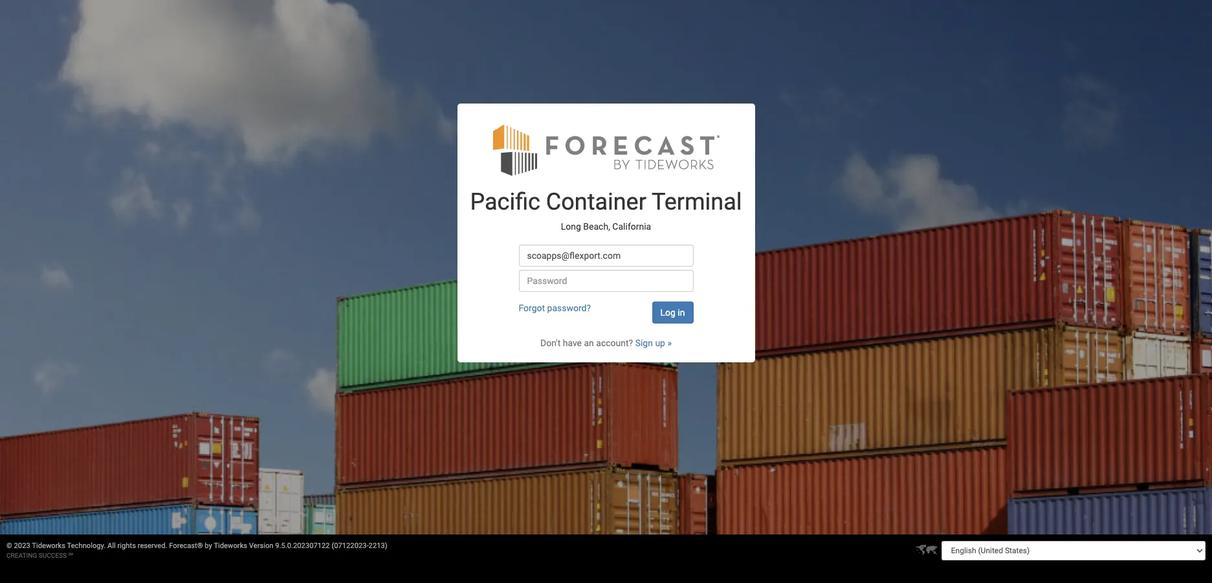 Task type: locate. For each thing, give the bounding box(es) containing it.
1 horizontal spatial tideworks
[[214, 542, 247, 550]]

all
[[108, 542, 116, 550]]

tideworks right by
[[214, 542, 247, 550]]

tideworks
[[32, 542, 65, 550], [214, 542, 247, 550]]

2023
[[14, 542, 30, 550]]

(07122023-
[[332, 542, 369, 550]]

beach,
[[584, 221, 611, 232]]

forgot
[[519, 303, 545, 314]]

0 horizontal spatial tideworks
[[32, 542, 65, 550]]

forgot password? log in
[[519, 303, 685, 318]]

have
[[563, 338, 582, 349]]

up
[[656, 338, 666, 349]]

password?
[[548, 303, 591, 314]]

2213)
[[369, 542, 388, 550]]

version
[[249, 542, 274, 550]]

»
[[668, 338, 672, 349]]

by
[[205, 542, 212, 550]]

tideworks up success
[[32, 542, 65, 550]]

© 2023 tideworks technology. all rights reserved. forecast® by tideworks version 9.5.0.202307122 (07122023-2213) creating success ℠
[[6, 542, 388, 560]]

Email or username text field
[[519, 245, 694, 267]]

success
[[39, 552, 67, 560]]

long
[[561, 221, 581, 232]]

don't
[[541, 338, 561, 349]]



Task type: vqa. For each thing, say whether or not it's contained in the screenshot.
first WED from the bottom of the page
no



Task type: describe. For each thing, give the bounding box(es) containing it.
log
[[661, 308, 676, 318]]

forgot password? link
[[519, 303, 591, 314]]

creating
[[6, 552, 37, 560]]

pacific container terminal long beach, california
[[470, 189, 743, 232]]

sign
[[636, 338, 653, 349]]

pacific
[[470, 189, 541, 216]]

account?
[[597, 338, 633, 349]]

forecast® by tideworks image
[[493, 123, 720, 177]]

technology.
[[67, 542, 106, 550]]

california
[[613, 221, 652, 232]]

don't have an account? sign up »
[[541, 338, 672, 349]]

reserved.
[[138, 542, 167, 550]]

terminal
[[652, 189, 743, 216]]

℠
[[68, 552, 73, 560]]

sign up » link
[[636, 338, 672, 349]]

forecast®
[[169, 542, 203, 550]]

in
[[678, 308, 685, 318]]

2 tideworks from the left
[[214, 542, 247, 550]]

Password password field
[[519, 270, 694, 292]]

9.5.0.202307122
[[275, 542, 330, 550]]

container
[[546, 189, 647, 216]]

rights
[[118, 542, 136, 550]]

an
[[584, 338, 594, 349]]

log in button
[[652, 302, 694, 324]]

©
[[6, 542, 12, 550]]

1 tideworks from the left
[[32, 542, 65, 550]]



